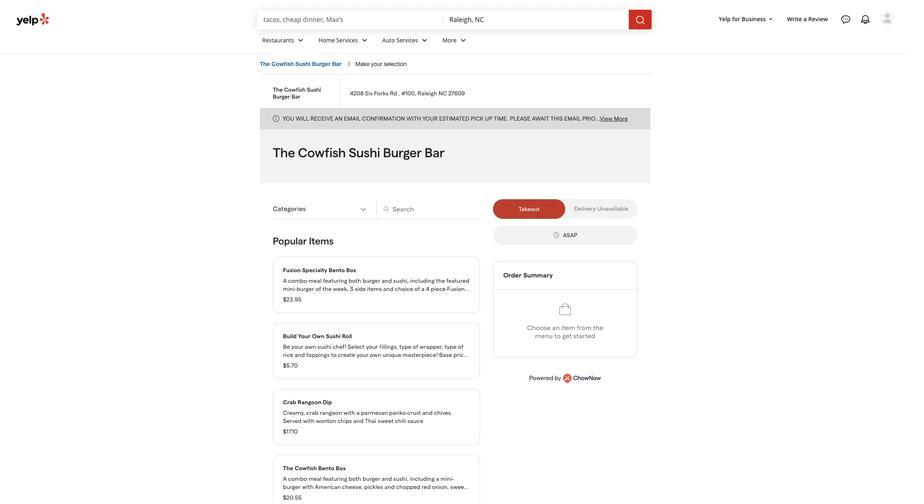 Task type: vqa. For each thing, say whether or not it's contained in the screenshot.
24 chevron down v2 Image inside the More LINK
yes



Task type: locate. For each thing, give the bounding box(es) containing it.
24 chevron down v2 image
[[296, 35, 306, 45], [360, 35, 369, 45], [420, 35, 430, 45], [459, 35, 468, 45]]

1 horizontal spatial none field
[[450, 15, 623, 24]]

auto
[[383, 36, 395, 44]]

3 24 chevron down v2 image from the left
[[420, 35, 430, 45]]

24 chevron down v2 image inside home services "link"
[[360, 35, 369, 45]]

1 horizontal spatial services
[[397, 36, 418, 44]]

4 24 chevron down v2 image from the left
[[459, 35, 468, 45]]

write a review
[[787, 15, 828, 23]]

write
[[787, 15, 802, 23]]

24 chevron down v2 image up "make"
[[360, 35, 369, 45]]

24 chevron down v2 image right restaurants
[[296, 35, 306, 45]]

24 chevron down v2 image inside auto services link
[[420, 35, 430, 45]]

sushi
[[296, 60, 311, 67]]

search image
[[636, 15, 645, 25]]

make your selection
[[356, 61, 407, 67]]

24 chevron down v2 image for auto services
[[420, 35, 430, 45]]

services inside "link"
[[336, 36, 358, 44]]

1 services from the left
[[336, 36, 358, 44]]

None search field
[[257, 10, 654, 29]]

None field
[[264, 15, 437, 24], [450, 15, 623, 24]]

the cowfish sushi burger bar link
[[260, 60, 342, 67]]

1 24 chevron down v2 image from the left
[[296, 35, 306, 45]]

2 24 chevron down v2 image from the left
[[360, 35, 369, 45]]

24 chevron down v2 image right more
[[459, 35, 468, 45]]

services
[[336, 36, 358, 44], [397, 36, 418, 44]]

review
[[809, 15, 828, 23]]

the cowfish sushi burger bar
[[260, 60, 342, 67]]

bar
[[332, 60, 342, 67]]

services right auto
[[397, 36, 418, 44]]

24 chevron down v2 image for more
[[459, 35, 468, 45]]

2 none field from the left
[[450, 15, 623, 24]]

home services
[[319, 36, 358, 44]]

0 horizontal spatial services
[[336, 36, 358, 44]]

home services link
[[312, 29, 376, 53]]

business categories element
[[256, 29, 895, 53]]

services right home
[[336, 36, 358, 44]]

2 services from the left
[[397, 36, 418, 44]]

services for home services
[[336, 36, 358, 44]]

yelp for business button
[[716, 12, 778, 26]]

1 none field from the left
[[264, 15, 437, 24]]

burger
[[312, 60, 331, 67]]

the
[[260, 60, 270, 67]]

auto services
[[383, 36, 418, 44]]

24 chevron down v2 image inside "restaurants" link
[[296, 35, 306, 45]]

24 chevron down v2 image right the auto services
[[420, 35, 430, 45]]

0 horizontal spatial none field
[[264, 15, 437, 24]]

restaurants
[[262, 36, 294, 44]]

Find text field
[[264, 15, 437, 24]]

24 chevron down v2 image inside more link
[[459, 35, 468, 45]]



Task type: describe. For each thing, give the bounding box(es) containing it.
a
[[804, 15, 807, 23]]

Near text field
[[450, 15, 623, 24]]

your
[[371, 61, 382, 67]]

home
[[319, 36, 335, 44]]

user actions element
[[713, 10, 907, 60]]

for
[[732, 15, 741, 23]]

more link
[[436, 29, 475, 53]]

make
[[356, 61, 370, 67]]

write a review link
[[784, 12, 832, 26]]

24 chevron down v2 image for home services
[[360, 35, 369, 45]]

business
[[742, 15, 766, 23]]

none field near
[[450, 15, 623, 24]]

auto services link
[[376, 29, 436, 53]]

more
[[443, 36, 457, 44]]

greg r. image
[[881, 11, 895, 26]]

none field find
[[264, 15, 437, 24]]

restaurants link
[[256, 29, 312, 53]]

24 chevron down v2 image for restaurants
[[296, 35, 306, 45]]

yelp for business
[[719, 15, 766, 23]]

yelp
[[719, 15, 731, 23]]

16 chevron down v2 image
[[768, 16, 774, 22]]

selection
[[384, 61, 407, 67]]

notifications image
[[861, 15, 871, 24]]

services for auto services
[[397, 36, 418, 44]]

messages image
[[841, 15, 851, 24]]

cowfish
[[272, 60, 294, 67]]



